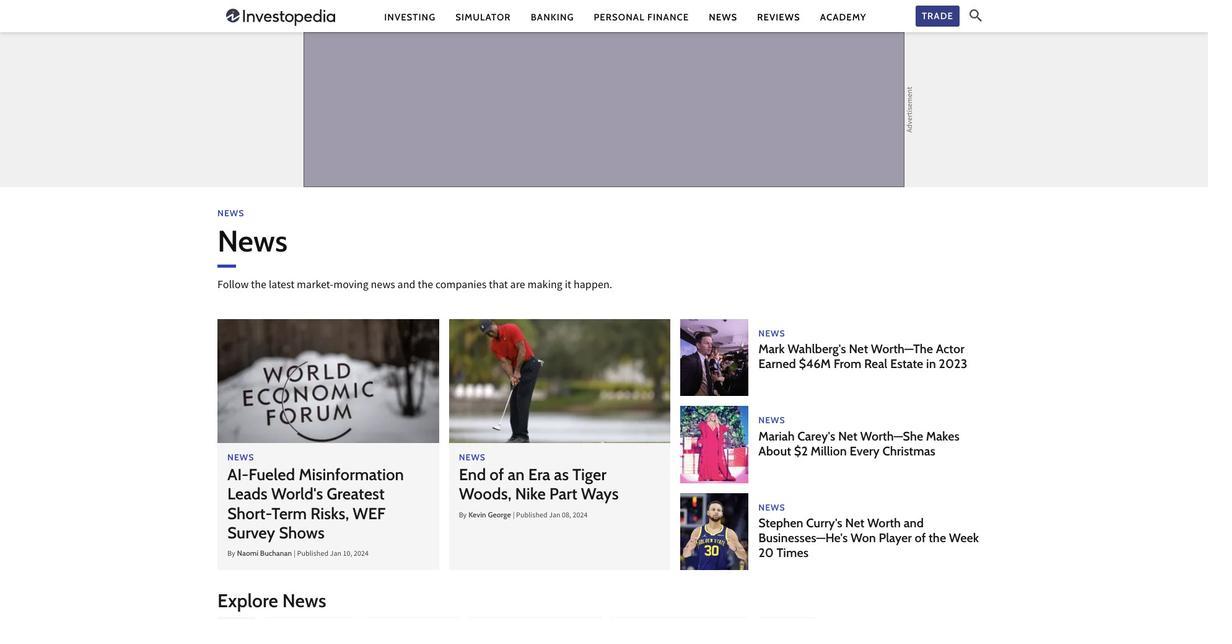Task type: locate. For each thing, give the bounding box(es) containing it.
net for carey's
[[838, 429, 858, 443]]

companies
[[436, 277, 487, 294]]

1 horizontal spatial the
[[418, 277, 433, 294]]

personal
[[594, 11, 645, 23]]

net inside mark wahlberg's net worth—the actor earned $46m from real estate in 2023
[[849, 342, 868, 356]]

earned
[[759, 356, 796, 371]]

worth
[[867, 516, 901, 530]]

naomi
[[237, 548, 258, 558]]

risks,
[[311, 503, 349, 523]]

published down nike
[[516, 510, 548, 521]]

investopedia homepage image
[[226, 7, 335, 27]]

1 vertical spatial of
[[915, 530, 926, 545]]

2023
[[939, 356, 968, 371]]

era
[[528, 465, 551, 485]]

tiger woods in the pnc championship golf tournament in december 2023 in orlando, florida image
[[449, 319, 671, 443]]

1 horizontal spatial by
[[459, 510, 467, 521]]

mark wahlberg's net worth—the actor earned $46m from real estate in 2023
[[759, 342, 968, 371]]

businesses—he's
[[759, 530, 848, 545]]

making
[[528, 277, 563, 294]]

leads
[[227, 484, 268, 504]]

happen.
[[574, 277, 612, 294]]

published down shows
[[297, 548, 329, 560]]

term
[[272, 503, 307, 523]]

0 horizontal spatial by
[[227, 548, 235, 560]]

2024
[[573, 510, 588, 521], [354, 548, 369, 560]]

news
[[371, 277, 395, 294]]

published
[[516, 510, 548, 521], [297, 548, 329, 560]]

of right the player
[[915, 530, 926, 545]]

0 vertical spatial net
[[849, 342, 868, 356]]

mariah carey's net worth—she makes about $2 million every christmas link
[[681, 406, 991, 483]]

1 horizontal spatial 2024
[[573, 510, 588, 521]]

by left kevin
[[459, 510, 467, 521]]

1 horizontal spatial jan
[[549, 510, 561, 521]]

news
[[709, 11, 738, 23], [217, 208, 244, 219], [217, 223, 288, 259], [282, 589, 326, 612]]

1 horizontal spatial news link
[[709, 11, 738, 24]]

jan left 08,
[[549, 510, 561, 521]]

estate
[[890, 356, 924, 371]]

makes
[[926, 429, 960, 443]]

0 vertical spatial 2024
[[573, 510, 588, 521]]

stephen
[[759, 516, 804, 530]]

it
[[565, 277, 571, 294]]

player
[[879, 530, 912, 545]]

every
[[850, 443, 880, 458]]

2 vertical spatial net
[[845, 516, 865, 530]]

1 vertical spatial jan
[[330, 548, 342, 560]]

end of an era as tiger woods, nike part ways by kevin george published jan 08, 2024
[[459, 465, 619, 521]]

jan inside ai-fueled misinformation leads world's greatest short-term risks, wef survey shows by naomi buchanan published jan 10, 2024
[[330, 548, 342, 560]]

wef
[[353, 503, 386, 523]]

0 vertical spatial jan
[[549, 510, 561, 521]]

0 horizontal spatial jan
[[330, 548, 342, 560]]

0 horizontal spatial and
[[398, 277, 416, 294]]

of inside end of an era as tiger woods, nike part ways by kevin george published jan 08, 2024
[[490, 465, 504, 485]]

0 horizontal spatial 2024
[[354, 548, 369, 560]]

reviews link
[[757, 11, 800, 24]]

from
[[834, 356, 862, 371]]

and right worth
[[904, 516, 924, 530]]

net left worth
[[845, 516, 865, 530]]

net right wahlberg's
[[849, 342, 868, 356]]

the left week
[[929, 530, 946, 545]]

explore
[[217, 589, 278, 612]]

10,
[[343, 548, 352, 560]]

net for wahlberg's
[[849, 342, 868, 356]]

0 horizontal spatial news link
[[217, 208, 244, 219]]

jan left 10,
[[330, 548, 342, 560]]

2024 right 08,
[[573, 510, 588, 521]]

0 vertical spatial by
[[459, 510, 467, 521]]

1 horizontal spatial of
[[915, 530, 926, 545]]

0 horizontal spatial published
[[297, 548, 329, 560]]

1 vertical spatial 2024
[[354, 548, 369, 560]]

times
[[777, 545, 809, 560]]

latest
[[269, 277, 295, 294]]

1 vertical spatial and
[[904, 516, 924, 530]]

world's
[[271, 484, 323, 504]]

buchanan
[[260, 548, 292, 558]]

0 horizontal spatial of
[[490, 465, 504, 485]]

of left an
[[490, 465, 504, 485]]

end
[[459, 465, 486, 485]]

tiger
[[573, 465, 607, 485]]

08,
[[562, 510, 571, 521]]

net inside mariah carey's net worth—she makes about $2 million every christmas
[[838, 429, 858, 443]]

carey's
[[798, 429, 836, 443]]

personal finance link
[[594, 11, 689, 24]]

$46m
[[799, 356, 831, 371]]

moving
[[333, 277, 369, 294]]

fueled
[[249, 465, 295, 485]]

1 horizontal spatial published
[[516, 510, 548, 521]]

banking
[[531, 11, 574, 23]]

0 vertical spatial of
[[490, 465, 504, 485]]

2024 right 10,
[[354, 548, 369, 560]]

1 vertical spatial published
[[297, 548, 329, 560]]

the
[[251, 277, 266, 294], [418, 277, 433, 294], [929, 530, 946, 545]]

1 vertical spatial by
[[227, 548, 235, 560]]

and right 'news'
[[398, 277, 416, 294]]

finance
[[648, 11, 689, 23]]

trade
[[922, 10, 954, 22]]

simulator link
[[456, 11, 511, 24]]

by
[[459, 510, 467, 521], [227, 548, 235, 560]]

net right carey's
[[838, 429, 858, 443]]

net inside stephen curry's net worth and businesses—he's won player of the week 20 times
[[845, 516, 865, 530]]

mariah carey's net worth—she makes about $2 million every christmas
[[759, 429, 960, 458]]

0 vertical spatial published
[[516, 510, 548, 521]]

banking link
[[531, 11, 574, 24]]

week
[[949, 530, 979, 545]]

and
[[398, 277, 416, 294], [904, 516, 924, 530]]

1 horizontal spatial and
[[904, 516, 924, 530]]

woods,
[[459, 484, 512, 504]]

short-
[[227, 503, 272, 523]]

simulator
[[456, 11, 511, 23]]

search image
[[970, 9, 982, 22]]

of
[[490, 465, 504, 485], [915, 530, 926, 545]]

stephen curry of the golden state warriors image
[[681, 493, 749, 570]]

an
[[508, 465, 525, 485]]

1 vertical spatial net
[[838, 429, 858, 443]]

2 horizontal spatial the
[[929, 530, 946, 545]]

mariah
[[759, 429, 795, 443]]

personal finance
[[594, 11, 689, 23]]

jan inside end of an era as tiger woods, nike part ways by kevin george published jan 08, 2024
[[549, 510, 561, 521]]

the left companies
[[418, 277, 433, 294]]

the left latest
[[251, 277, 266, 294]]

part
[[549, 484, 577, 504]]

0 horizontal spatial the
[[251, 277, 266, 294]]

net
[[849, 342, 868, 356], [838, 429, 858, 443], [845, 516, 865, 530]]

that
[[489, 277, 508, 294]]

by left naomi
[[227, 548, 235, 560]]



Task type: vqa. For each thing, say whether or not it's contained in the screenshot.
Trade link
yes



Task type: describe. For each thing, give the bounding box(es) containing it.
0 vertical spatial news link
[[709, 11, 738, 24]]

academy
[[820, 11, 867, 23]]

advertisement element
[[304, 32, 905, 187]]

net for curry's
[[845, 516, 865, 530]]

won
[[851, 530, 876, 545]]

mariah carey net worth image
[[681, 406, 749, 483]]

are
[[510, 277, 525, 294]]

curry's
[[806, 516, 843, 530]]

mark wahlberg attends the world premiere of the apple original film "the family plan" at the chelsea at the cosmopolitan of las vegas on dec. 13, 2023 image
[[681, 319, 749, 396]]

world economic forum logo on a sign. image
[[217, 319, 439, 443]]

misinformation
[[299, 465, 404, 485]]

investing
[[384, 11, 436, 23]]

by inside end of an era as tiger woods, nike part ways by kevin george published jan 08, 2024
[[459, 510, 467, 521]]

worth—she
[[860, 429, 923, 443]]

survey
[[227, 523, 275, 543]]

2024 inside ai-fueled misinformation leads world's greatest short-term risks, wef survey shows by naomi buchanan published jan 10, 2024
[[354, 548, 369, 560]]

follow the latest market-moving news and the companies that are making it happen.
[[217, 277, 612, 294]]

million
[[811, 443, 847, 458]]

market-
[[297, 277, 333, 294]]

wahlberg's
[[788, 342, 846, 356]]

follow
[[217, 277, 249, 294]]

and inside stephen curry's net worth and businesses—he's won player of the week 20 times
[[904, 516, 924, 530]]

ways
[[581, 484, 619, 504]]

real
[[864, 356, 888, 371]]

ai-
[[227, 465, 249, 485]]

0 vertical spatial and
[[398, 277, 416, 294]]

published inside ai-fueled misinformation leads world's greatest short-term risks, wef survey shows by naomi buchanan published jan 10, 2024
[[297, 548, 329, 560]]

christmas
[[883, 443, 936, 458]]

explore news
[[217, 589, 326, 612]]

2024 inside end of an era as tiger woods, nike part ways by kevin george published jan 08, 2024
[[573, 510, 588, 521]]

reviews
[[757, 11, 800, 23]]

mark wahlberg's net worth—the actor earned $46m from real estate in 2023 link
[[681, 319, 991, 396]]

as
[[554, 465, 569, 485]]

1 vertical spatial news link
[[217, 208, 244, 219]]

nike
[[515, 484, 546, 504]]

stephen curry's net worth and businesses—he's won player of the week 20 times
[[759, 516, 979, 560]]

news inside 'news news'
[[217, 208, 244, 219]]

by inside ai-fueled misinformation leads world's greatest short-term risks, wef survey shows by naomi buchanan published jan 10, 2024
[[227, 548, 235, 560]]

mark
[[759, 342, 785, 356]]

investing link
[[384, 11, 436, 24]]

news news
[[217, 208, 288, 259]]

worth—the
[[871, 342, 933, 356]]

about
[[759, 443, 791, 458]]

kevin
[[469, 510, 486, 519]]

20
[[759, 545, 774, 560]]

academy link
[[820, 11, 867, 24]]

george
[[488, 510, 511, 519]]

ai-fueled misinformation leads world's greatest short-term risks, wef survey shows by naomi buchanan published jan 10, 2024
[[227, 465, 404, 560]]

published inside end of an era as tiger woods, nike part ways by kevin george published jan 08, 2024
[[516, 510, 548, 521]]

in
[[926, 356, 936, 371]]

trade link
[[916, 5, 960, 27]]

of inside stephen curry's net worth and businesses—he's won player of the week 20 times
[[915, 530, 926, 545]]

stephen curry's net worth and businesses—he's won player of the week 20 times link
[[681, 493, 991, 570]]

$2
[[794, 443, 808, 458]]

greatest
[[327, 484, 385, 504]]

shows
[[279, 523, 325, 543]]

actor
[[936, 342, 965, 356]]

the inside stephen curry's net worth and businesses—he's won player of the week 20 times
[[929, 530, 946, 545]]



